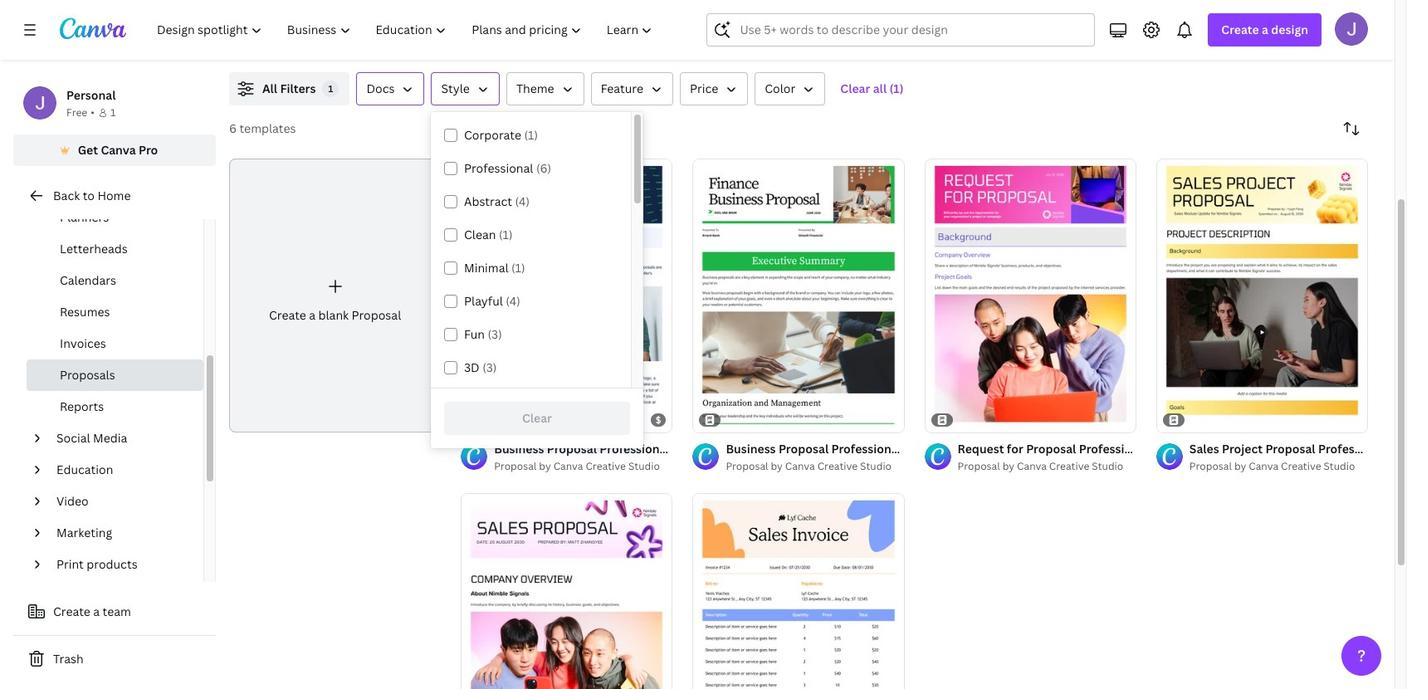 Task type: locate. For each thing, give the bounding box(es) containing it.
(3) right "fun"
[[488, 326, 502, 342]]

docs button
[[357, 72, 425, 105]]

a inside create a design dropdown button
[[1263, 22, 1269, 37]]

blank
[[319, 307, 349, 323]]

studio for the proposal by canva creative studio "link" for business proposal professional doc in green white traditional corporate style image
[[861, 459, 892, 474]]

(3) for fun (3)
[[488, 326, 502, 342]]

create a blank proposal element
[[229, 159, 441, 433]]

products
[[87, 557, 138, 572]]

create a design button
[[1209, 13, 1322, 47]]

back to home
[[53, 188, 131, 204]]

canva
[[101, 142, 136, 158], [554, 459, 584, 474], [786, 459, 815, 474], [1018, 459, 1047, 474], [1249, 459, 1279, 474]]

create inside button
[[53, 604, 90, 620]]

create left blank
[[269, 307, 306, 323]]

0 vertical spatial (4)
[[515, 194, 530, 209]]

social media
[[56, 430, 127, 446]]

request for proposal professional doc in purple pink yellow tactile 3d style image
[[925, 159, 1137, 433]]

canva inside get canva pro button
[[101, 142, 136, 158]]

education
[[56, 462, 113, 478]]

2 horizontal spatial create
[[1222, 22, 1260, 37]]

style button
[[431, 72, 500, 105]]

(1)
[[890, 81, 904, 96], [524, 127, 538, 143], [499, 227, 513, 243], [512, 260, 525, 276]]

create a blank proposal link
[[229, 159, 441, 433]]

clear
[[841, 81, 871, 96], [522, 410, 552, 426]]

create for create a design
[[1222, 22, 1260, 37]]

0 horizontal spatial create
[[53, 604, 90, 620]]

2 creative from the left
[[818, 459, 858, 474]]

1 by from the left
[[539, 459, 551, 474]]

4 by from the left
[[1235, 459, 1247, 474]]

education link
[[50, 454, 194, 486]]

$
[[656, 414, 661, 426]]

(4) for abstract (4)
[[515, 194, 530, 209]]

top level navigation element
[[146, 13, 667, 47]]

free •
[[66, 105, 95, 120]]

2 proposal by canva creative studio from the left
[[726, 459, 892, 474]]

proposal by canva creative studio link for business proposal professional doc in green white traditional corporate style image
[[726, 459, 905, 475]]

proposal by canva creative studio for the proposal by canva creative studio "link" related to "sales project proposal professional doc in yellow white pink tactile 3d style" image
[[1190, 459, 1356, 474]]

(1) right minimal
[[512, 260, 525, 276]]

3 proposal by canva creative studio from the left
[[958, 459, 1124, 474]]

pro
[[139, 142, 158, 158]]

4 creative from the left
[[1282, 459, 1322, 474]]

(1) for clean (1)
[[499, 227, 513, 243]]

sales proposal professional doc in beige green pink dynamic professional style image
[[693, 493, 905, 689]]

video
[[56, 493, 89, 509]]

1 filter options selected element
[[323, 81, 339, 97]]

calendars
[[60, 272, 116, 288]]

create inside dropdown button
[[1222, 22, 1260, 37]]

0 vertical spatial (3)
[[488, 326, 502, 342]]

clear button
[[444, 402, 630, 435]]

home
[[97, 188, 131, 204]]

1 right 'filters'
[[329, 82, 333, 95]]

a inside create a team button
[[93, 604, 100, 620]]

color
[[765, 81, 796, 96]]

0 horizontal spatial a
[[93, 604, 100, 620]]

playful
[[464, 293, 503, 309]]

(1) up "(6)" on the top of page
[[524, 127, 538, 143]]

(3) right 3d on the left bottom
[[483, 360, 497, 375]]

4 proposal by canva creative studio from the left
[[1190, 459, 1356, 474]]

theme
[[517, 81, 555, 96]]

print
[[56, 557, 84, 572]]

a
[[1263, 22, 1269, 37], [309, 307, 316, 323], [93, 604, 100, 620]]

1 horizontal spatial clear
[[841, 81, 871, 96]]

1
[[329, 82, 333, 95], [110, 105, 116, 120]]

social media link
[[50, 423, 194, 454]]

letterheads
[[60, 241, 128, 257]]

clear all (1) button
[[833, 72, 913, 105]]

get
[[78, 142, 98, 158]]

proposal templates image
[[1014, 0, 1369, 52], [1119, 0, 1265, 22]]

reports
[[60, 399, 104, 414]]

proposal
[[352, 307, 401, 323], [494, 459, 537, 474], [726, 459, 769, 474], [958, 459, 1001, 474], [1190, 459, 1233, 474]]

0 vertical spatial 1
[[329, 82, 333, 95]]

4 proposal by canva creative studio link from the left
[[1190, 459, 1369, 475]]

studio for business proposal professional doc in dark blue green abstract professional style image's the proposal by canva creative studio "link"
[[629, 459, 660, 474]]

1 creative from the left
[[586, 459, 626, 474]]

2 vertical spatial create
[[53, 604, 90, 620]]

sales proposal professional doc in black pink purple tactile 3d style image
[[461, 493, 673, 689]]

3 by from the left
[[1003, 459, 1015, 474]]

(3) for 3d (3)
[[483, 360, 497, 375]]

trash link
[[13, 643, 216, 676]]

create left design
[[1222, 22, 1260, 37]]

2 horizontal spatial a
[[1263, 22, 1269, 37]]

0 vertical spatial create
[[1222, 22, 1260, 37]]

all
[[874, 81, 887, 96]]

letterheads link
[[27, 233, 204, 265]]

studio for the proposal by canva creative studio "link" related to "sales project proposal professional doc in yellow white pink tactile 3d style" image
[[1324, 459, 1356, 474]]

proposals
[[60, 367, 115, 383]]

(6)
[[536, 160, 552, 176]]

a left design
[[1263, 22, 1269, 37]]

back
[[53, 188, 80, 204]]

1 right •
[[110, 105, 116, 120]]

1 vertical spatial create
[[269, 307, 306, 323]]

create a blank proposal
[[269, 307, 401, 323]]

(1) right clean on the top left
[[499, 227, 513, 243]]

2 by from the left
[[771, 459, 783, 474]]

proposal for request for proposal professional doc in purple pink yellow tactile 3d style image
[[958, 459, 1001, 474]]

canva for business proposal professional doc in green white traditional corporate style image
[[786, 459, 815, 474]]

1 studio from the left
[[629, 459, 660, 474]]

(1) for minimal (1)
[[512, 260, 525, 276]]

1 vertical spatial (4)
[[506, 293, 521, 309]]

minimal
[[464, 260, 509, 276]]

(1) for corporate (1)
[[524, 127, 538, 143]]

1 vertical spatial clear
[[522, 410, 552, 426]]

clear for clear all (1)
[[841, 81, 871, 96]]

a left team
[[93, 604, 100, 620]]

proposal by canva creative studio for the proposal by canva creative studio "link" for business proposal professional doc in green white traditional corporate style image
[[726, 459, 892, 474]]

professional (6)
[[464, 160, 552, 176]]

a for design
[[1263, 22, 1269, 37]]

2 proposal templates image from the left
[[1119, 0, 1265, 22]]

a inside create a blank proposal element
[[309, 307, 316, 323]]

1 vertical spatial a
[[309, 307, 316, 323]]

1 horizontal spatial create
[[269, 307, 306, 323]]

1 horizontal spatial a
[[309, 307, 316, 323]]

planners link
[[27, 202, 204, 233]]

by for the proposal by canva creative studio "link" for business proposal professional doc in green white traditional corporate style image
[[771, 459, 783, 474]]

studio
[[629, 459, 660, 474], [861, 459, 892, 474], [1092, 459, 1124, 474], [1324, 459, 1356, 474]]

clean
[[464, 227, 496, 243]]

jacob simon image
[[1336, 12, 1369, 46]]

clear all (1)
[[841, 81, 904, 96]]

1 vertical spatial (3)
[[483, 360, 497, 375]]

all filters
[[262, 81, 316, 96]]

all
[[262, 81, 278, 96]]

invoices
[[60, 336, 106, 351]]

3 studio from the left
[[1092, 459, 1124, 474]]

business proposal professional doc in dark blue green abstract professional style image
[[461, 159, 673, 433]]

price
[[690, 81, 719, 96]]

(1) inside button
[[890, 81, 904, 96]]

create a team
[[53, 604, 131, 620]]

proposal by canva creative studio link for request for proposal professional doc in purple pink yellow tactile 3d style image
[[958, 459, 1137, 475]]

0 vertical spatial clear
[[841, 81, 871, 96]]

corporate
[[464, 127, 522, 143]]

3d (3)
[[464, 360, 497, 375]]

4 studio from the left
[[1324, 459, 1356, 474]]

a left blank
[[309, 307, 316, 323]]

(3)
[[488, 326, 502, 342], [483, 360, 497, 375]]

1 proposal by canva creative studio from the left
[[494, 459, 660, 474]]

2 studio from the left
[[861, 459, 892, 474]]

(1) right all at top right
[[890, 81, 904, 96]]

1 vertical spatial 1
[[110, 105, 116, 120]]

by
[[539, 459, 551, 474], [771, 459, 783, 474], [1003, 459, 1015, 474], [1235, 459, 1247, 474]]

None search field
[[707, 13, 1096, 47]]

(4) right playful
[[506, 293, 521, 309]]

2 vertical spatial a
[[93, 604, 100, 620]]

proposal by canva creative studio
[[494, 459, 660, 474], [726, 459, 892, 474], [958, 459, 1124, 474], [1190, 459, 1356, 474]]

by for the proposal by canva creative studio "link" related to "sales project proposal professional doc in yellow white pink tactile 3d style" image
[[1235, 459, 1247, 474]]

video link
[[50, 486, 194, 517]]

(4)
[[515, 194, 530, 209], [506, 293, 521, 309]]

create left team
[[53, 604, 90, 620]]

2 proposal by canva creative studio link from the left
[[726, 459, 905, 475]]

3 proposal by canva creative studio link from the left
[[958, 459, 1137, 475]]

3 creative from the left
[[1050, 459, 1090, 474]]

(4) right abstract in the left of the page
[[515, 194, 530, 209]]

to
[[83, 188, 95, 204]]

0 horizontal spatial clear
[[522, 410, 552, 426]]

resumes link
[[27, 297, 204, 328]]

filters
[[280, 81, 316, 96]]

corporate (1)
[[464, 127, 538, 143]]

1 proposal by canva creative studio link from the left
[[494, 459, 673, 475]]

professional
[[464, 160, 534, 176]]

planners
[[60, 209, 109, 225]]

create
[[1222, 22, 1260, 37], [269, 307, 306, 323], [53, 604, 90, 620]]

0 vertical spatial a
[[1263, 22, 1269, 37]]



Task type: describe. For each thing, give the bounding box(es) containing it.
get canva pro button
[[13, 135, 216, 166]]

canva for "sales project proposal professional doc in yellow white pink tactile 3d style" image
[[1249, 459, 1279, 474]]

canva for request for proposal professional doc in purple pink yellow tactile 3d style image
[[1018, 459, 1047, 474]]

color button
[[755, 72, 826, 105]]

templates
[[240, 120, 296, 136]]

minimal (1)
[[464, 260, 525, 276]]

6 templates
[[229, 120, 296, 136]]

marketing
[[56, 525, 112, 541]]

creative for the proposal by canva creative studio "link" for business proposal professional doc in green white traditional corporate style image
[[818, 459, 858, 474]]

(4) for playful (4)
[[506, 293, 521, 309]]

1 proposal templates image from the left
[[1014, 0, 1369, 52]]

creative for the proposal by canva creative studio "link" related to request for proposal professional doc in purple pink yellow tactile 3d style image
[[1050, 459, 1090, 474]]

Sort by button
[[1336, 112, 1369, 145]]

creative for business proposal professional doc in dark blue green abstract professional style image's the proposal by canva creative studio "link"
[[586, 459, 626, 474]]

proposal for business proposal professional doc in green white traditional corporate style image
[[726, 459, 769, 474]]

•
[[91, 105, 95, 120]]

create a team button
[[13, 596, 216, 629]]

create a design
[[1222, 22, 1309, 37]]

proposal by canva creative studio for the proposal by canva creative studio "link" related to request for proposal professional doc in purple pink yellow tactile 3d style image
[[958, 459, 1124, 474]]

proposal for business proposal professional doc in dark blue green abstract professional style image
[[494, 459, 537, 474]]

by for the proposal by canva creative studio "link" related to request for proposal professional doc in purple pink yellow tactile 3d style image
[[1003, 459, 1015, 474]]

fun
[[464, 326, 485, 342]]

proposal for "sales project proposal professional doc in yellow white pink tactile 3d style" image
[[1190, 459, 1233, 474]]

get canva pro
[[78, 142, 158, 158]]

social
[[56, 430, 90, 446]]

team
[[103, 604, 131, 620]]

docs
[[367, 81, 395, 96]]

clear for clear
[[522, 410, 552, 426]]

design
[[1272, 22, 1309, 37]]

media
[[93, 430, 127, 446]]

personal
[[66, 87, 116, 103]]

print products link
[[50, 549, 194, 581]]

price button
[[680, 72, 749, 105]]

Search search field
[[740, 14, 1085, 46]]

abstract (4)
[[464, 194, 530, 209]]

a for team
[[93, 604, 100, 620]]

canva for business proposal professional doc in dark blue green abstract professional style image
[[554, 459, 584, 474]]

marketing link
[[50, 517, 194, 549]]

business proposal professional doc in green white traditional corporate style image
[[693, 159, 905, 433]]

3d
[[464, 360, 480, 375]]

6
[[229, 120, 237, 136]]

sales project proposal professional doc in yellow white pink tactile 3d style image
[[1157, 159, 1369, 433]]

style
[[441, 81, 470, 96]]

abstract
[[464, 194, 513, 209]]

trash
[[53, 651, 84, 667]]

0 horizontal spatial 1
[[110, 105, 116, 120]]

a for blank
[[309, 307, 316, 323]]

theme button
[[507, 72, 584, 105]]

studio for the proposal by canva creative studio "link" related to request for proposal professional doc in purple pink yellow tactile 3d style image
[[1092, 459, 1124, 474]]

resumes
[[60, 304, 110, 320]]

playful (4)
[[464, 293, 521, 309]]

create for create a blank proposal
[[269, 307, 306, 323]]

fun (3)
[[464, 326, 502, 342]]

creative for the proposal by canva creative studio "link" related to "sales project proposal professional doc in yellow white pink tactile 3d style" image
[[1282, 459, 1322, 474]]

clean (1)
[[464, 227, 513, 243]]

proposal by canva creative studio link for business proposal professional doc in dark blue green abstract professional style image
[[494, 459, 673, 475]]

reports link
[[27, 391, 204, 423]]

feature
[[601, 81, 644, 96]]

print products
[[56, 557, 138, 572]]

proposal by canva creative studio for business proposal professional doc in dark blue green abstract professional style image's the proposal by canva creative studio "link"
[[494, 459, 660, 474]]

1 horizontal spatial 1
[[329, 82, 333, 95]]

create for create a team
[[53, 604, 90, 620]]

by for business proposal professional doc in dark blue green abstract professional style image's the proposal by canva creative studio "link"
[[539, 459, 551, 474]]

calendars link
[[27, 265, 204, 297]]

free
[[66, 105, 87, 120]]

invoices link
[[27, 328, 204, 360]]

proposal by canva creative studio link for "sales project proposal professional doc in yellow white pink tactile 3d style" image
[[1190, 459, 1369, 475]]

feature button
[[591, 72, 674, 105]]

back to home link
[[13, 179, 216, 213]]



Task type: vqa. For each thing, say whether or not it's contained in the screenshot.
2nd the Creative from the left
yes



